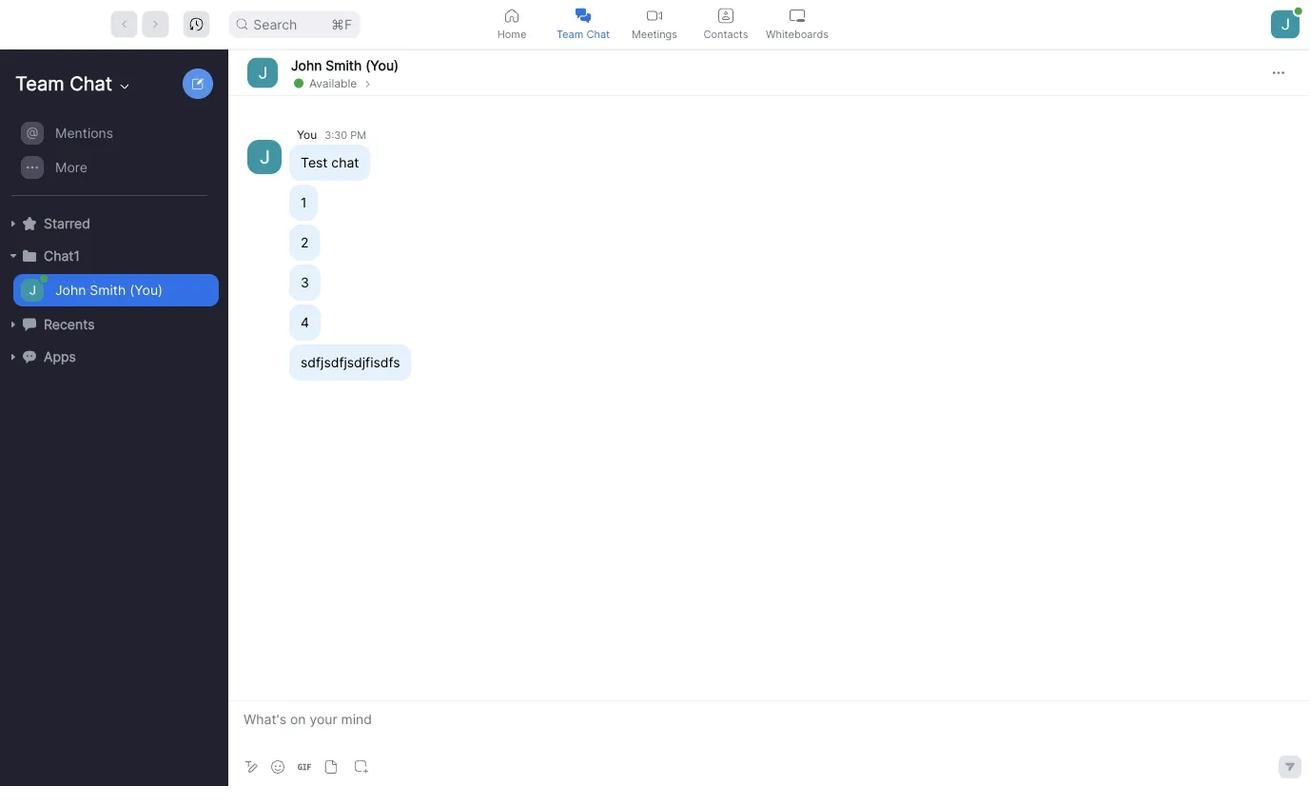 Task type: describe. For each thing, give the bounding box(es) containing it.
format image
[[244, 760, 259, 775]]

triangle right image for chat1
[[8, 250, 19, 262]]

you
[[297, 128, 317, 142]]

more button
[[13, 151, 219, 184]]

more
[[55, 159, 88, 176]]

sdfjsdfjsdjfisdfs
[[301, 355, 400, 371]]

meetings
[[632, 28, 678, 40]]

group inside tree
[[0, 116, 219, 196]]

1 vertical spatial team
[[15, 72, 64, 95]]

profile contact image
[[719, 8, 734, 23]]

apps tree item
[[8, 341, 219, 373]]

screenshot image
[[355, 761, 368, 774]]

whiteboards button
[[762, 0, 833, 49]]

home button
[[476, 0, 548, 49]]

new image
[[192, 78, 204, 89]]

0 horizontal spatial john smith (you)
[[55, 282, 163, 298]]

2
[[301, 235, 309, 251]]

file image
[[325, 761, 338, 774]]

chat1 tree item
[[8, 240, 219, 272]]

star image
[[23, 217, 36, 230]]

triangle right image for chat1
[[8, 250, 19, 262]]

starred tree item
[[8, 208, 219, 240]]

you 3:30 pm
[[297, 128, 366, 142]]

3
[[301, 275, 309, 291]]

team chat button
[[548, 0, 619, 49]]

home
[[498, 28, 527, 40]]

contacts
[[704, 28, 749, 40]]

new image
[[192, 78, 204, 89]]

chevron right small image
[[362, 77, 373, 90]]

apps
[[44, 349, 76, 365]]

format image
[[244, 760, 259, 775]]

1 horizontal spatial john smith (you)
[[291, 57, 399, 73]]

4
[[301, 315, 309, 331]]

tab list containing home
[[476, 0, 833, 49]]

⌘f
[[331, 16, 353, 32]]

meetings button
[[619, 0, 691, 49]]



Task type: vqa. For each thing, say whether or not it's contained in the screenshot.
Apps's Triangle Right icon
yes



Task type: locate. For each thing, give the bounding box(es) containing it.
0 vertical spatial team chat
[[557, 28, 610, 40]]

whiteboards
[[766, 28, 829, 40]]

john smith's avatar image down chat1
[[21, 279, 44, 302]]

group containing mentions
[[0, 116, 219, 196]]

1 horizontal spatial chat
[[587, 28, 610, 40]]

1 horizontal spatial team chat
[[557, 28, 610, 40]]

test
[[301, 155, 328, 171]]

0 vertical spatial smith
[[326, 57, 362, 73]]

1 vertical spatial chat
[[70, 72, 112, 95]]

team chat
[[557, 28, 610, 40], [15, 72, 112, 95]]

0 vertical spatial chat
[[587, 28, 610, 40]]

home small image
[[505, 8, 520, 23]]

chat up 'mentions'
[[70, 72, 112, 95]]

1 vertical spatial triangle right image
[[8, 319, 19, 330]]

search
[[254, 16, 297, 32]]

1 vertical spatial team chat
[[15, 72, 112, 95]]

recents tree item
[[8, 308, 219, 341]]

smith up available
[[326, 57, 362, 73]]

tab list
[[476, 0, 833, 49]]

0 horizontal spatial (you)
[[130, 282, 163, 298]]

magnifier image
[[236, 19, 248, 30], [236, 19, 248, 30]]

2 triangle right image from the top
[[8, 319, 19, 330]]

home small image
[[505, 8, 520, 23]]

chatbot image
[[23, 350, 36, 363]]

chevron right small image
[[362, 79, 373, 90]]

screenshot image
[[355, 761, 368, 774]]

triangle right image
[[8, 218, 19, 229], [8, 218, 19, 229], [8, 250, 19, 262], [8, 319, 19, 330], [8, 351, 19, 363], [8, 351, 19, 363]]

john up available
[[291, 57, 322, 73]]

0 horizontal spatial john
[[55, 282, 86, 298]]

chat inside button
[[587, 28, 610, 40]]

(you) up "recents" tree item
[[130, 282, 163, 298]]

chatbot image
[[23, 350, 36, 363]]

star image
[[23, 217, 36, 230]]

1 horizontal spatial team
[[557, 28, 584, 40]]

0 vertical spatial john smith (you)
[[291, 57, 399, 73]]

online image
[[294, 79, 304, 88], [40, 275, 48, 283], [40, 275, 48, 283]]

emoji image
[[271, 761, 285, 774], [271, 761, 285, 774]]

1 horizontal spatial (you)
[[366, 57, 399, 73]]

video on image
[[647, 8, 663, 23], [647, 8, 663, 23]]

john
[[291, 57, 322, 73], [55, 282, 86, 298]]

john smith (you) down chat1 tree item
[[55, 282, 163, 298]]

0 vertical spatial john smith's avatar image
[[248, 58, 278, 88]]

john up recents
[[55, 282, 86, 298]]

tree containing mentions
[[0, 114, 225, 392]]

0 vertical spatial triangle right image
[[8, 250, 19, 262]]

1 vertical spatial john smith's avatar image
[[248, 140, 282, 174]]

chat1
[[44, 248, 80, 264]]

mentions button
[[13, 117, 219, 149]]

0 horizontal spatial smith
[[90, 282, 126, 298]]

chat down team chat image at left
[[587, 28, 610, 40]]

mentions
[[55, 125, 113, 141]]

0 vertical spatial (you)
[[366, 57, 399, 73]]

john smith (you)
[[291, 57, 399, 73], [55, 282, 163, 298]]

team chat up 'mentions'
[[15, 72, 112, 95]]

team up 'mentions'
[[15, 72, 64, 95]]

contacts button
[[691, 0, 762, 49]]

whiteboard small image
[[790, 8, 805, 23], [790, 8, 805, 23]]

triangle right image left recents
[[8, 319, 19, 330]]

file image
[[325, 761, 338, 774]]

triangle right image inside chat1 tree item
[[8, 250, 19, 262]]

team chat inside team chat button
[[557, 28, 610, 40]]

3:30
[[325, 129, 348, 141]]

triangle right image
[[8, 250, 19, 262], [8, 319, 19, 330]]

(you) inside tree
[[130, 282, 163, 298]]

triangle right image for recents
[[8, 319, 19, 330]]

0 horizontal spatial team
[[15, 72, 64, 95]]

chat
[[332, 155, 359, 171]]

team chat image
[[576, 8, 591, 23]]

team chat image
[[576, 8, 591, 23]]

folder image
[[23, 249, 36, 263], [23, 249, 36, 263]]

triangle right image for recents
[[8, 319, 19, 330]]

1
[[301, 195, 307, 211]]

1 vertical spatial smith
[[90, 282, 126, 298]]

(you)
[[366, 57, 399, 73], [130, 282, 163, 298]]

triangle right image for starred
[[8, 218, 19, 229]]

starred
[[44, 216, 90, 232]]

0 horizontal spatial team chat
[[15, 72, 112, 95]]

1 horizontal spatial smith
[[326, 57, 362, 73]]

john smith's avatar image
[[248, 58, 278, 88], [248, 140, 282, 174], [21, 279, 44, 302]]

group
[[0, 116, 219, 196]]

1 triangle right image from the top
[[8, 250, 19, 262]]

0 vertical spatial john
[[291, 57, 322, 73]]

1 vertical spatial john smith (you)
[[55, 282, 163, 298]]

chat
[[587, 28, 610, 40], [70, 72, 112, 95]]

smith down chat1 tree item
[[90, 282, 126, 298]]

team
[[557, 28, 584, 40], [15, 72, 64, 95]]

triangle right image inside "recents" tree item
[[8, 319, 19, 330]]

available
[[309, 76, 357, 90]]

john smith's avatar image down the search
[[248, 58, 278, 88]]

0 horizontal spatial chat
[[70, 72, 112, 95]]

tree
[[0, 114, 225, 392]]

avatar image
[[1272, 10, 1300, 39]]

triangle right image left chat1
[[8, 250, 19, 262]]

chevron down small image
[[117, 79, 132, 94], [117, 79, 132, 94]]

team chat down team chat image at left
[[557, 28, 610, 40]]

online image
[[1295, 7, 1303, 15], [1295, 7, 1303, 15], [294, 79, 304, 88]]

1 vertical spatial (you)
[[130, 282, 163, 298]]

(you) up chevron right small icon
[[366, 57, 399, 73]]

ellipses horizontal image
[[1274, 67, 1285, 79]]

1 horizontal spatial john
[[291, 57, 322, 73]]

test chat
[[301, 155, 359, 171]]

gif image
[[298, 761, 311, 774], [298, 761, 311, 774]]

ellipses horizontal image
[[1274, 67, 1285, 79]]

team down team chat image at left
[[557, 28, 584, 40]]

history image
[[190, 18, 203, 31], [190, 18, 203, 31]]

pm
[[350, 129, 366, 141]]

chat image
[[23, 318, 36, 331], [23, 318, 36, 331]]

john smith's avatar image left you
[[248, 140, 282, 174]]

1 vertical spatial john
[[55, 282, 86, 298]]

profile contact image
[[719, 8, 734, 23]]

0 vertical spatial team
[[557, 28, 584, 40]]

triangle right image for apps
[[8, 351, 19, 363]]

john smith (you) up available
[[291, 57, 399, 73]]

smith
[[326, 57, 362, 73], [90, 282, 126, 298]]

recents
[[44, 317, 95, 333]]

team inside button
[[557, 28, 584, 40]]

2 vertical spatial john smith's avatar image
[[21, 279, 44, 302]]



